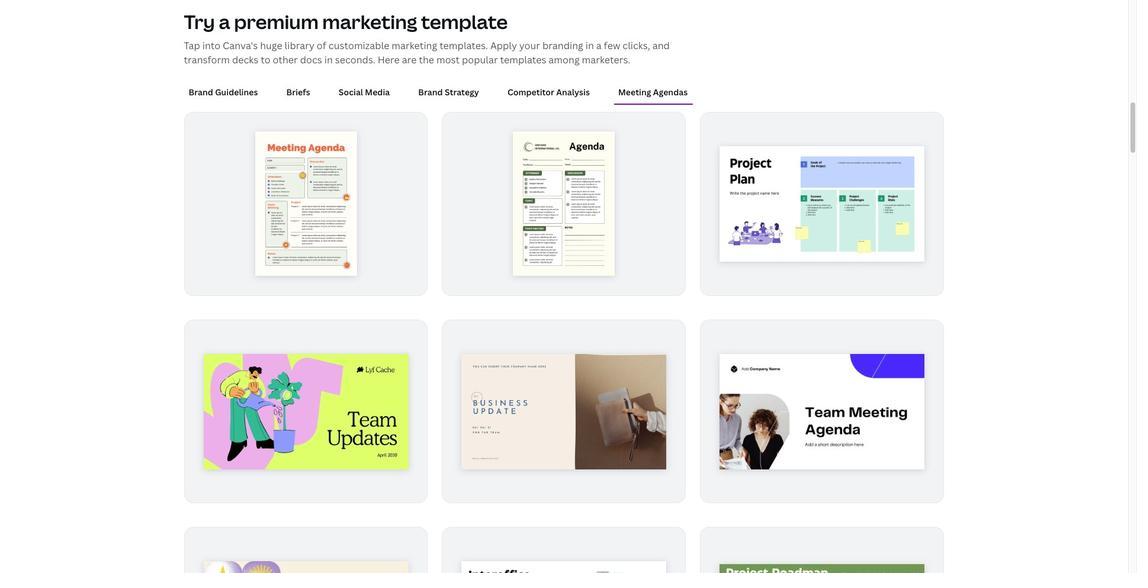 Task type: describe. For each thing, give the bounding box(es) containing it.
green and dark green modern minimal agenda a4 document image
[[513, 132, 616, 276]]

of
[[317, 39, 326, 52]]

decks
[[232, 53, 259, 66]]

among
[[549, 53, 580, 66]]

1 horizontal spatial in
[[586, 39, 594, 52]]

tap
[[184, 39, 200, 52]]

try
[[184, 9, 215, 34]]

0 vertical spatial marketing
[[323, 9, 417, 34]]

brand strategy button
[[414, 81, 484, 104]]

strategy
[[445, 86, 479, 98]]

media
[[365, 86, 390, 98]]

clicks,
[[623, 39, 651, 52]]

1 vertical spatial marketing
[[392, 39, 437, 52]]

analysis
[[557, 86, 590, 98]]

here
[[378, 53, 400, 66]]

competitor
[[508, 86, 555, 98]]

branding
[[543, 39, 584, 52]]

template
[[421, 9, 508, 34]]

huge
[[260, 39, 282, 52]]

meeting agendas
[[619, 86, 688, 98]]

competitor analysis
[[508, 86, 590, 98]]

brand strategy
[[418, 86, 479, 98]]

project plan planning whiteboard in blue purple modern professional style image
[[720, 146, 925, 262]]

your
[[520, 39, 540, 52]]

try a premium marketing template tap into canva's huge library of customizable marketing templates. apply your branding in a few clicks, and transform decks to other docs in seconds. here are the most popular templates among marketers.
[[184, 9, 670, 66]]

popular
[[462, 53, 498, 66]]

white sand illustrative weekly team update presentation image
[[204, 562, 409, 574]]

navy neutral aesthetic business team update presentation image
[[462, 354, 667, 469]]

brand guidelines
[[189, 86, 258, 98]]

transform
[[184, 53, 230, 66]]

orange and beige illustrative meeting agenda a4 document image
[[255, 132, 357, 276]]

are
[[402, 53, 417, 66]]

0 horizontal spatial a
[[219, 9, 230, 34]]

brand guidelines button
[[184, 81, 263, 104]]

to
[[261, 53, 271, 66]]

meeting
[[619, 86, 652, 98]]

other
[[273, 53, 298, 66]]

premium
[[234, 9, 319, 34]]

0 horizontal spatial in
[[325, 53, 333, 66]]

the
[[419, 53, 434, 66]]

apply
[[491, 39, 517, 52]]

customizable
[[329, 39, 390, 52]]

library
[[285, 39, 315, 52]]



Task type: locate. For each thing, give the bounding box(es) containing it.
1 horizontal spatial brand
[[418, 86, 443, 98]]

0 vertical spatial a
[[219, 9, 230, 34]]

briefs button
[[282, 81, 315, 104]]

briefs
[[286, 86, 310, 98]]

marketing
[[323, 9, 417, 34], [392, 39, 437, 52]]

and
[[653, 39, 670, 52]]

agendas
[[653, 86, 688, 98]]

marketing up are
[[392, 39, 437, 52]]

in down of
[[325, 53, 333, 66]]

0 horizontal spatial brand
[[189, 86, 213, 98]]

project roadmap planning whiteboard in green pink yellow spaced color blocks style image
[[720, 564, 925, 574]]

social media
[[339, 86, 390, 98]]

1 brand from the left
[[189, 86, 213, 98]]

guidelines
[[215, 86, 258, 98]]

1 vertical spatial a
[[597, 39, 602, 52]]

social
[[339, 86, 363, 98]]

few
[[604, 39, 621, 52]]

1 vertical spatial in
[[325, 53, 333, 66]]

interdepartmental spider diagram brainstorm whiteboard in purple blue yellow simple colorful style image
[[462, 562, 667, 574]]

brand down transform
[[189, 86, 213, 98]]

a right the try
[[219, 9, 230, 34]]

1 horizontal spatial a
[[597, 39, 602, 52]]

blue white corporate geometric team meeting agenda business presentation image
[[720, 354, 925, 469]]

most
[[437, 53, 460, 66]]

marketers.
[[582, 53, 631, 66]]

2 brand from the left
[[418, 86, 443, 98]]

templates.
[[440, 39, 488, 52]]

social media button
[[334, 81, 395, 104]]

brand left strategy
[[418, 86, 443, 98]]

a left few
[[597, 39, 602, 52]]

competitor analysis button
[[503, 81, 595, 104]]

brand for brand strategy
[[418, 86, 443, 98]]

a
[[219, 9, 230, 34], [597, 39, 602, 52]]

brand
[[189, 86, 213, 98], [418, 86, 443, 98]]

docs
[[300, 53, 322, 66]]

templates
[[500, 53, 547, 66]]

meeting agendas button
[[614, 81, 693, 104]]

brand for brand guidelines
[[189, 86, 213, 98]]

0 vertical spatial in
[[586, 39, 594, 52]]

seconds.
[[335, 53, 376, 66]]

in up marketers.
[[586, 39, 594, 52]]

team updates video in yellow green pink orange dynamic professional style image
[[204, 354, 409, 469]]

into
[[203, 39, 221, 52]]

canva's
[[223, 39, 258, 52]]

in
[[586, 39, 594, 52], [325, 53, 333, 66]]

marketing up customizable
[[323, 9, 417, 34]]



Task type: vqa. For each thing, say whether or not it's contained in the screenshot.
And
yes



